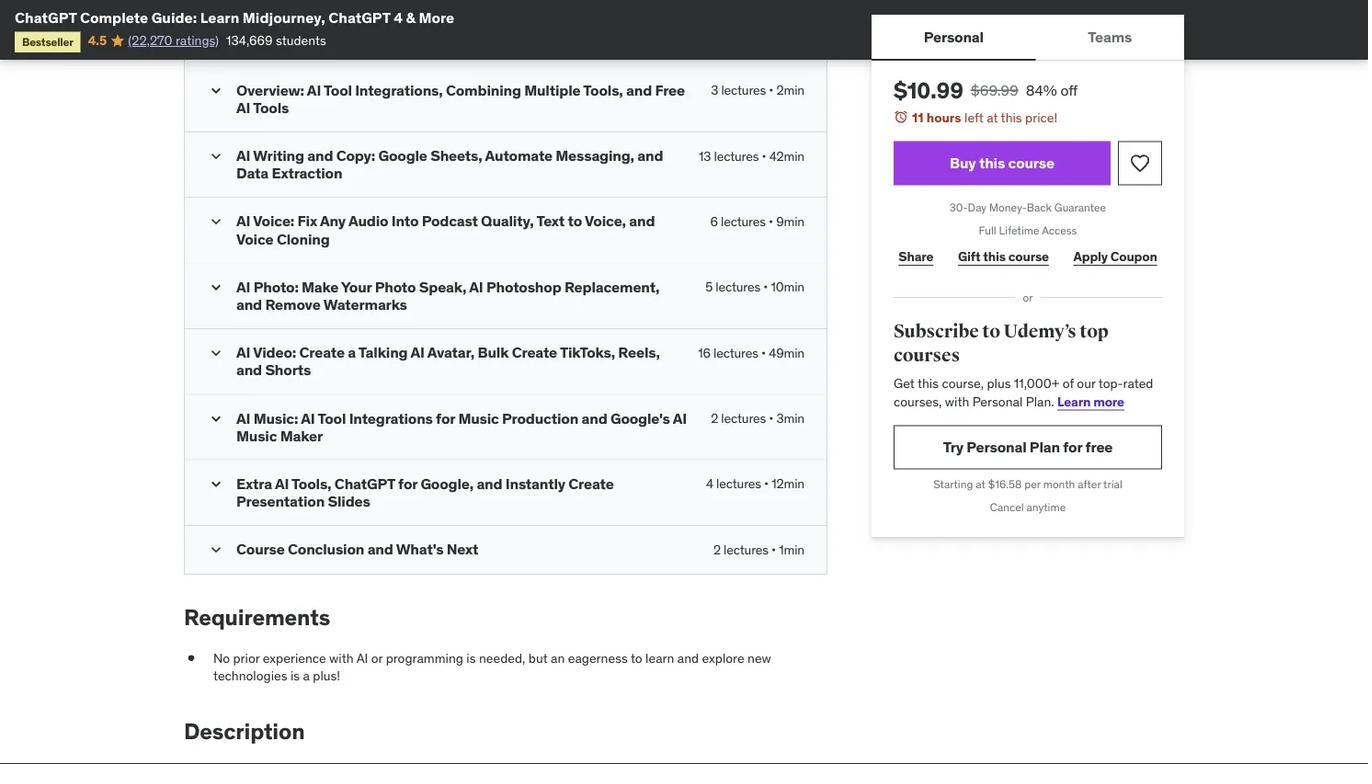 Task type: describe. For each thing, give the bounding box(es) containing it.
try
[[943, 438, 964, 456]]

plus!
[[313, 668, 340, 684]]

personal inside get this course, plus 11,000+ of our top-rated courses, with personal plan.
[[972, 393, 1023, 409]]

$10.99 $69.99 84% off
[[894, 76, 1078, 104]]

multiple
[[524, 80, 581, 99]]

2 lectures • 3min
[[711, 410, 804, 426]]

bestseller
[[22, 34, 73, 49]]

personal inside 'link'
[[967, 438, 1027, 456]]

or inside no prior experience with ai or programming is needed, but an eagerness to learn and explore new technologies is a plus!
[[371, 649, 383, 666]]

course,
[[942, 375, 984, 391]]

your
[[341, 277, 372, 296]]

cloning
[[277, 229, 330, 248]]

udemy's
[[1004, 320, 1076, 343]]

tools
[[253, 98, 289, 117]]

ai left video:
[[236, 343, 250, 362]]

2 for ai music: ai tool integrations for music production and google's ai music maker
[[711, 410, 718, 426]]

tab list containing personal
[[872, 15, 1184, 61]]

overview: ai tool integrations, combining multiple tools, and free ai tools
[[236, 80, 685, 117]]

ai inside ai writing and copy: google sheets, automate messaging, and data extraction
[[236, 146, 250, 165]]

course for buy this course
[[1008, 154, 1055, 172]]

10min
[[771, 279, 804, 295]]

and left '13'
[[637, 146, 663, 165]]

small image for ai music: ai tool integrations for music production and google's ai music maker
[[207, 409, 225, 428]]

apply
[[1073, 248, 1108, 265]]

share button
[[894, 238, 938, 275]]

small image for ai writing and copy: google sheets, automate messaging, and data extraction
[[207, 147, 225, 165]]

small image for overview: ai tool integrations, combining multiple tools, and free ai tools
[[207, 81, 225, 100]]

create for ai
[[512, 343, 557, 362]]

shorts
[[265, 361, 311, 379]]

lectures for overview: ai tool integrations, combining multiple tools, and free ai tools
[[721, 82, 766, 98]]

lifetime
[[999, 223, 1039, 238]]

new
[[747, 649, 771, 666]]

learn
[[645, 649, 674, 666]]

$16.58
[[988, 477, 1022, 491]]

16 lectures • 49min
[[698, 344, 804, 361]]

try personal plan for free link
[[894, 425, 1162, 469]]

• for ai video: create a talking ai avatar, bulk create tiktoks, reels, and shorts
[[761, 344, 766, 361]]

ai left music:
[[236, 409, 250, 427]]

ai right overview:
[[307, 80, 321, 99]]

automate
[[485, 146, 553, 165]]

ai left tools
[[236, 98, 250, 117]]

reels,
[[618, 343, 660, 362]]

midjourney,
[[243, 8, 325, 27]]

tools, inside the overview: ai tool integrations, combining multiple tools, and free ai tools
[[583, 80, 623, 99]]

gift
[[958, 248, 980, 265]]

of
[[1063, 375, 1074, 391]]

buy
[[950, 154, 976, 172]]

apply coupon
[[1073, 248, 1157, 265]]

11,000+
[[1014, 375, 1060, 391]]

presentation
[[236, 492, 325, 511]]

and left what's
[[367, 540, 393, 559]]

30-day money-back guarantee full lifetime access
[[950, 201, 1106, 238]]

chatgpt inside extra ai tools, chatgpt for google, and instantly create presentation slides
[[334, 474, 395, 493]]

copy:
[[336, 146, 375, 165]]

extra
[[236, 474, 272, 493]]

into
[[391, 212, 419, 230]]

price!
[[1025, 109, 1057, 125]]

photo
[[375, 277, 416, 296]]

lectures for ai voice: fix any audio into podcast quality, text to voice, and voice cloning
[[721, 213, 766, 230]]

chatgpt up bestseller
[[15, 8, 77, 27]]

0 horizontal spatial 4
[[394, 8, 403, 27]]

1 horizontal spatial at
[[987, 109, 998, 125]]

ai left avatar,
[[410, 343, 425, 362]]

extraction
[[272, 164, 342, 182]]

4 lectures • 12min
[[706, 476, 804, 492]]

to inside subscribe to udemy's top courses
[[982, 320, 1000, 343]]

tools, inside extra ai tools, chatgpt for google, and instantly create presentation slides
[[292, 474, 331, 493]]

lectures for ai photo: make your photo speak, ai photoshop replacement, and remove watermarks
[[716, 279, 760, 295]]

voice,
[[585, 212, 626, 230]]

text
[[536, 212, 565, 230]]

small image for ai photo: make your photo speak, ai photoshop replacement, and remove watermarks
[[207, 278, 225, 297]]

1 small image from the top
[[207, 16, 225, 34]]

tool inside 'ai music: ai tool integrations for music production and google's ai music maker'
[[318, 409, 346, 427]]

students
[[276, 32, 326, 49]]

1 vertical spatial is
[[291, 668, 300, 684]]

courses,
[[894, 393, 942, 409]]

6
[[710, 213, 718, 230]]

an
[[551, 649, 565, 666]]

free
[[655, 80, 685, 99]]

description
[[184, 717, 305, 745]]

with inside get this course, plus 11,000+ of our top-rated courses, with personal plan.
[[945, 393, 969, 409]]

rated
[[1123, 375, 1153, 391]]

per
[[1024, 477, 1041, 491]]

and inside extra ai tools, chatgpt for google, and instantly create presentation slides
[[477, 474, 502, 493]]

lectures for ai writing and copy: google sheets, automate messaging, and data extraction
[[714, 147, 759, 164]]

1 horizontal spatial learn
[[1057, 393, 1091, 409]]

alarm image
[[894, 109, 908, 124]]

anytime
[[1027, 500, 1066, 514]]

• for ai photo: make your photo speak, ai photoshop replacement, and remove watermarks
[[763, 279, 768, 295]]

ai inside ai voice: fix any audio into podcast quality, text to voice, and voice cloning
[[236, 212, 250, 230]]

no prior experience with ai or programming is needed, but an eagerness to learn and explore new technologies is a plus!
[[213, 649, 771, 684]]

this for buy
[[979, 154, 1005, 172]]

coupon
[[1111, 248, 1157, 265]]

share
[[899, 248, 933, 265]]

to inside ai voice: fix any audio into podcast quality, text to voice, and voice cloning
[[568, 212, 582, 230]]

top
[[1080, 320, 1109, 343]]

tiktoks,
[[560, 343, 615, 362]]

11 hours left at this price!
[[912, 109, 1057, 125]]

a inside no prior experience with ai or programming is needed, but an eagerness to learn and explore new technologies is a plus!
[[303, 668, 310, 684]]

1min
[[779, 541, 804, 558]]

fix
[[297, 212, 317, 230]]

0 horizontal spatial learn
[[200, 8, 239, 27]]

this left price!
[[1001, 109, 1022, 125]]

overview:
[[236, 80, 304, 99]]

after
[[1078, 477, 1101, 491]]

xsmall image
[[184, 649, 199, 667]]

2min
[[776, 82, 804, 98]]

16
[[698, 344, 711, 361]]

slides
[[328, 492, 370, 511]]

ai inside extra ai tools, chatgpt for google, and instantly create presentation slides
[[275, 474, 289, 493]]

• for overview: ai tool integrations, combining multiple tools, and free ai tools
[[769, 82, 774, 98]]

next
[[447, 540, 478, 559]]

day
[[968, 201, 987, 215]]

access
[[1042, 223, 1077, 238]]

get this course, plus 11,000+ of our top-rated courses, with personal plan.
[[894, 375, 1153, 409]]

data
[[236, 164, 269, 182]]

chatgpt left the &
[[328, 8, 390, 27]]

conclusion
[[288, 540, 364, 559]]

ratings)
[[176, 32, 219, 49]]

small image for extra ai tools, chatgpt for google, and instantly create presentation slides
[[207, 475, 225, 493]]

buy this course
[[950, 154, 1055, 172]]

9min
[[776, 213, 804, 230]]

learn more
[[1057, 393, 1124, 409]]

course for gift this course
[[1008, 248, 1049, 265]]

for inside extra ai tools, chatgpt for google, and instantly create presentation slides
[[398, 474, 417, 493]]

• for ai music: ai tool integrations for music production and google's ai music maker
[[769, 410, 774, 426]]

tool inside the overview: ai tool integrations, combining multiple tools, and free ai tools
[[324, 80, 352, 99]]

experience
[[263, 649, 326, 666]]

134,669
[[226, 32, 273, 49]]

ai video: create a talking ai avatar, bulk create tiktoks, reels, and shorts
[[236, 343, 660, 379]]

and inside ai voice: fix any audio into podcast quality, text to voice, and voice cloning
[[629, 212, 655, 230]]



Task type: locate. For each thing, give the bounding box(es) containing it.
audio
[[348, 212, 388, 230]]

chatgpt
[[15, 8, 77, 27], [328, 8, 390, 27], [334, 474, 395, 493]]

music:
[[253, 409, 298, 427]]

0 horizontal spatial is
[[291, 668, 300, 684]]

0 horizontal spatial to
[[568, 212, 582, 230]]

courses
[[894, 344, 960, 367]]

small image left music:
[[207, 409, 225, 428]]

to left udemy's
[[982, 320, 1000, 343]]

and right learn
[[677, 649, 699, 666]]

lectures for ai music: ai tool integrations for music production and google's ai music maker
[[721, 410, 766, 426]]

tool
[[324, 80, 352, 99], [318, 409, 346, 427]]

this for gift
[[983, 248, 1006, 265]]

tools,
[[583, 80, 623, 99], [292, 474, 331, 493]]

this right gift
[[983, 248, 1006, 265]]

2 vertical spatial to
[[631, 649, 642, 666]]

0 vertical spatial to
[[568, 212, 582, 230]]

a left talking
[[348, 343, 356, 362]]

integrations,
[[355, 80, 443, 99]]

• for course conclusion and what's next
[[771, 541, 776, 558]]

1 horizontal spatial is
[[466, 649, 476, 666]]

extra ai tools, chatgpt for google, and instantly create presentation slides
[[236, 474, 614, 511]]

or
[[1023, 290, 1033, 304], [371, 649, 383, 666]]

ai right google's
[[673, 409, 687, 427]]

1 vertical spatial to
[[982, 320, 1000, 343]]

small image left "photo:" in the left of the page
[[207, 278, 225, 297]]

0 vertical spatial for
[[436, 409, 455, 427]]

• left 3min
[[769, 410, 774, 426]]

4 small image from the top
[[207, 278, 225, 297]]

month
[[1043, 477, 1075, 491]]

0 horizontal spatial with
[[329, 649, 354, 666]]

a inside ai video: create a talking ai avatar, bulk create tiktoks, reels, and shorts
[[348, 343, 356, 362]]

1 vertical spatial tools,
[[292, 474, 331, 493]]

course inside button
[[1008, 154, 1055, 172]]

lectures right 5 at the top right of the page
[[716, 279, 760, 295]]

create
[[299, 343, 345, 362], [512, 343, 557, 362], [568, 474, 614, 493]]

4 left 12min
[[706, 476, 713, 492]]

lectures for course conclusion and what's next
[[724, 541, 769, 558]]

lectures right 6
[[721, 213, 766, 230]]

2 horizontal spatial for
[[1063, 438, 1082, 456]]

2 horizontal spatial to
[[982, 320, 1000, 343]]

and left copy:
[[307, 146, 333, 165]]

5 lectures • 10min
[[705, 279, 804, 295]]

for inside 'link'
[[1063, 438, 1082, 456]]

2
[[711, 410, 718, 426], [713, 541, 721, 558]]

wishlist image
[[1129, 152, 1151, 174]]

this inside get this course, plus 11,000+ of our top-rated courses, with personal plan.
[[918, 375, 939, 391]]

eagerness
[[568, 649, 628, 666]]

is down experience
[[291, 668, 300, 684]]

0 vertical spatial course
[[1008, 154, 1055, 172]]

1 vertical spatial tool
[[318, 409, 346, 427]]

for left free
[[1063, 438, 1082, 456]]

music left production
[[458, 409, 499, 427]]

1 vertical spatial learn
[[1057, 393, 1091, 409]]

and right google,
[[477, 474, 502, 493]]

chatgpt complete guide: learn midjourney, chatgpt 4 & more
[[15, 8, 454, 27]]

1 vertical spatial 4
[[706, 476, 713, 492]]

ai photo: make your photo speak, ai photoshop replacement, and remove watermarks
[[236, 277, 659, 314]]

is left needed,
[[466, 649, 476, 666]]

ai left programming
[[356, 649, 368, 666]]

left
[[964, 109, 984, 125]]

for
[[436, 409, 455, 427], [1063, 438, 1082, 456], [398, 474, 417, 493]]

2 vertical spatial small image
[[207, 475, 225, 493]]

1 course from the top
[[1008, 154, 1055, 172]]

small image
[[207, 213, 225, 231], [207, 344, 225, 362], [207, 475, 225, 493]]

lectures right 16
[[713, 344, 758, 361]]

1 vertical spatial personal
[[972, 393, 1023, 409]]

course up back
[[1008, 154, 1055, 172]]

1 small image from the top
[[207, 213, 225, 231]]

1 vertical spatial course
[[1008, 248, 1049, 265]]

0 horizontal spatial music
[[236, 426, 277, 445]]

gift this course
[[958, 248, 1049, 265]]

and inside 'ai music: ai tool integrations for music production and google's ai music maker'
[[582, 409, 607, 427]]

and left remove
[[236, 295, 262, 314]]

starting
[[933, 477, 973, 491]]

for left google,
[[398, 474, 417, 493]]

at left $16.58
[[976, 477, 986, 491]]

this inside button
[[979, 154, 1005, 172]]

1 horizontal spatial create
[[512, 343, 557, 362]]

13 lectures • 42min
[[699, 147, 804, 164]]

maker
[[280, 426, 323, 445]]

off
[[1061, 80, 1078, 99]]

2 left 1min
[[713, 541, 721, 558]]

0 vertical spatial learn
[[200, 8, 239, 27]]

with inside no prior experience with ai or programming is needed, but an eagerness to learn and explore new technologies is a plus!
[[329, 649, 354, 666]]

small image for ai video: create a talking ai avatar, bulk create tiktoks, reels, and shorts
[[207, 344, 225, 362]]

0 vertical spatial with
[[945, 393, 969, 409]]

2 vertical spatial for
[[398, 474, 417, 493]]

1 vertical spatial at
[[976, 477, 986, 491]]

personal inside button
[[924, 27, 984, 46]]

and left free
[[626, 80, 652, 99]]

small image for course conclusion and what's next
[[207, 541, 225, 559]]

plan.
[[1026, 393, 1054, 409]]

buy this course button
[[894, 141, 1111, 185]]

a left plus!
[[303, 668, 310, 684]]

2 vertical spatial personal
[[967, 438, 1027, 456]]

requirements
[[184, 603, 330, 631]]

complete
[[80, 8, 148, 27]]

tool left integrations, on the left of the page
[[324, 80, 352, 99]]

money-
[[989, 201, 1027, 215]]

• left 9min
[[769, 213, 773, 230]]

2 small image from the top
[[207, 81, 225, 100]]

starting at $16.58 per month after trial cancel anytime
[[933, 477, 1122, 514]]

messaging,
[[556, 146, 634, 165]]

0 horizontal spatial a
[[303, 668, 310, 684]]

0 vertical spatial 2
[[711, 410, 718, 426]]

small image left data
[[207, 147, 225, 165]]

no
[[213, 649, 230, 666]]

0 vertical spatial at
[[987, 109, 998, 125]]

create for google,
[[568, 474, 614, 493]]

tools, right multiple
[[583, 80, 623, 99]]

this for get
[[918, 375, 939, 391]]

and
[[626, 80, 652, 99], [307, 146, 333, 165], [637, 146, 663, 165], [629, 212, 655, 230], [236, 295, 262, 314], [236, 361, 262, 379], [582, 409, 607, 427], [477, 474, 502, 493], [367, 540, 393, 559], [677, 649, 699, 666]]

1 horizontal spatial or
[[1023, 290, 1033, 304]]

ai right the speak,
[[469, 277, 483, 296]]

30-
[[950, 201, 968, 215]]

4 left the &
[[394, 8, 403, 27]]

back
[[1027, 201, 1052, 215]]

0 horizontal spatial or
[[371, 649, 383, 666]]

5 small image from the top
[[207, 409, 225, 428]]

writing
[[253, 146, 304, 165]]

1 vertical spatial 2
[[713, 541, 721, 558]]

to inside no prior experience with ai or programming is needed, but an eagerness to learn and explore new technologies is a plus!
[[631, 649, 642, 666]]

video:
[[253, 343, 296, 362]]

small image
[[207, 16, 225, 34], [207, 81, 225, 100], [207, 147, 225, 165], [207, 278, 225, 297], [207, 409, 225, 428], [207, 541, 225, 559]]

• left 12min
[[764, 476, 769, 492]]

lectures right '13'
[[714, 147, 759, 164]]

6 lectures • 9min
[[710, 213, 804, 230]]

cancel
[[990, 500, 1024, 514]]

needed,
[[479, 649, 525, 666]]

get
[[894, 375, 915, 391]]

and inside ai photo: make your photo speak, ai photoshop replacement, and remove watermarks
[[236, 295, 262, 314]]

lectures for ai video: create a talking ai avatar, bulk create tiktoks, reels, and shorts
[[713, 344, 758, 361]]

• left 10min
[[763, 279, 768, 295]]

2 for course conclusion and what's next
[[713, 541, 721, 558]]

a
[[348, 343, 356, 362], [303, 668, 310, 684]]

(22,270 ratings)
[[128, 32, 219, 49]]

ai left voice:
[[236, 212, 250, 230]]

with up plus!
[[329, 649, 354, 666]]

this
[[1001, 109, 1022, 125], [979, 154, 1005, 172], [983, 248, 1006, 265], [918, 375, 939, 391]]

1 horizontal spatial with
[[945, 393, 969, 409]]

lectures left 12min
[[716, 476, 761, 492]]

personal down plus
[[972, 393, 1023, 409]]

music left maker
[[236, 426, 277, 445]]

0 vertical spatial tools,
[[583, 80, 623, 99]]

combining
[[446, 80, 521, 99]]

12min
[[772, 476, 804, 492]]

0 vertical spatial 4
[[394, 8, 403, 27]]

chatgpt up course conclusion and what's next
[[334, 474, 395, 493]]

tools, down maker
[[292, 474, 331, 493]]

make
[[302, 277, 339, 296]]

speak,
[[419, 277, 466, 296]]

5
[[705, 279, 713, 295]]

and inside the overview: ai tool integrations, combining multiple tools, and free ai tools
[[626, 80, 652, 99]]

and left "shorts"
[[236, 361, 262, 379]]

0 vertical spatial personal
[[924, 27, 984, 46]]

0 horizontal spatial create
[[299, 343, 345, 362]]

or left programming
[[371, 649, 383, 666]]

2 course from the top
[[1008, 248, 1049, 265]]

subscribe
[[894, 320, 979, 343]]

ai left "photo:" in the left of the page
[[236, 277, 250, 296]]

1 horizontal spatial 4
[[706, 476, 713, 492]]

photo:
[[253, 277, 299, 296]]

0 horizontal spatial tools,
[[292, 474, 331, 493]]

1 horizontal spatial music
[[458, 409, 499, 427]]

small image left the course
[[207, 541, 225, 559]]

lectures left 3min
[[721, 410, 766, 426]]

(22,270
[[128, 32, 172, 49]]

11
[[912, 109, 924, 125]]

at inside starting at $16.58 per month after trial cancel anytime
[[976, 477, 986, 491]]

• for extra ai tools, chatgpt for google, and instantly create presentation slides
[[764, 476, 769, 492]]

and right voice,
[[629, 212, 655, 230]]

0 vertical spatial is
[[466, 649, 476, 666]]

0 vertical spatial small image
[[207, 213, 225, 231]]

learn down of
[[1057, 393, 1091, 409]]

1 horizontal spatial to
[[631, 649, 642, 666]]

0 horizontal spatial at
[[976, 477, 986, 491]]

tab list
[[872, 15, 1184, 61]]

• left 42min
[[762, 147, 766, 164]]

apply coupon button
[[1069, 238, 1162, 275]]

1 vertical spatial with
[[329, 649, 354, 666]]

1 horizontal spatial for
[[436, 409, 455, 427]]

• left 49min
[[761, 344, 766, 361]]

and inside ai video: create a talking ai avatar, bulk create tiktoks, reels, and shorts
[[236, 361, 262, 379]]

3 small image from the top
[[207, 147, 225, 165]]

lectures right 3 at top
[[721, 82, 766, 98]]

3 lectures • 2min
[[711, 82, 804, 98]]

49min
[[769, 344, 804, 361]]

small image left "voice"
[[207, 213, 225, 231]]

course
[[1008, 154, 1055, 172], [1008, 248, 1049, 265]]

84%
[[1026, 80, 1057, 99]]

small image left extra
[[207, 475, 225, 493]]

0 vertical spatial or
[[1023, 290, 1033, 304]]

hours
[[926, 109, 961, 125]]

subscribe to udemy's top courses
[[894, 320, 1109, 367]]

• for ai writing and copy: google sheets, automate messaging, and data extraction
[[762, 147, 766, 164]]

1 horizontal spatial tools,
[[583, 80, 623, 99]]

create right bulk
[[512, 343, 557, 362]]

course down lifetime on the top right of page
[[1008, 248, 1049, 265]]

create right instantly
[[568, 474, 614, 493]]

small image for ai voice: fix any audio into podcast quality, text to voice, and voice cloning
[[207, 213, 225, 231]]

learn up ratings)
[[200, 8, 239, 27]]

or up udemy's
[[1023, 290, 1033, 304]]

small image down ratings)
[[207, 81, 225, 100]]

and left google's
[[582, 409, 607, 427]]

course conclusion and what's next
[[236, 540, 478, 559]]

personal up $10.99
[[924, 27, 984, 46]]

3 small image from the top
[[207, 475, 225, 493]]

this up courses,
[[918, 375, 939, 391]]

0 vertical spatial tool
[[324, 80, 352, 99]]

1 vertical spatial a
[[303, 668, 310, 684]]

to left learn
[[631, 649, 642, 666]]

for right "integrations"
[[436, 409, 455, 427]]

• left 1min
[[771, 541, 776, 558]]

0 vertical spatial a
[[348, 343, 356, 362]]

explore
[[702, 649, 744, 666]]

to right text
[[568, 212, 582, 230]]

• for ai voice: fix any audio into podcast quality, text to voice, and voice cloning
[[769, 213, 773, 230]]

remove
[[265, 295, 320, 314]]

small image left 134,669 in the top of the page
[[207, 16, 225, 34]]

create inside extra ai tools, chatgpt for google, and instantly create presentation slides
[[568, 474, 614, 493]]

lectures left 1min
[[724, 541, 769, 558]]

ai right music:
[[301, 409, 315, 427]]

this right the buy
[[979, 154, 1005, 172]]

1 vertical spatial or
[[371, 649, 383, 666]]

2 horizontal spatial create
[[568, 474, 614, 493]]

1 horizontal spatial a
[[348, 343, 356, 362]]

ai inside no prior experience with ai or programming is needed, but an eagerness to learn and explore new technologies is a plus!
[[356, 649, 368, 666]]

photoshop
[[486, 277, 561, 296]]

lectures for extra ai tools, chatgpt for google, and instantly create presentation slides
[[716, 476, 761, 492]]

and inside no prior experience with ai or programming is needed, but an eagerness to learn and explore new technologies is a plus!
[[677, 649, 699, 666]]

6 small image from the top
[[207, 541, 225, 559]]

2 right google's
[[711, 410, 718, 426]]

talking
[[358, 343, 408, 362]]

create right video:
[[299, 343, 345, 362]]

ai right extra
[[275, 474, 289, 493]]

at right left
[[987, 109, 998, 125]]

small image left video:
[[207, 344, 225, 362]]

tool right music:
[[318, 409, 346, 427]]

1 vertical spatial small image
[[207, 344, 225, 362]]

2 small image from the top
[[207, 344, 225, 362]]

with down course,
[[945, 393, 969, 409]]

personal up $16.58
[[967, 438, 1027, 456]]

1 vertical spatial for
[[1063, 438, 1082, 456]]

technologies
[[213, 668, 287, 684]]

ai left writing
[[236, 146, 250, 165]]

• left '2min'
[[769, 82, 774, 98]]

top-
[[1098, 375, 1123, 391]]

for inside 'ai music: ai tool integrations for music production and google's ai music maker'
[[436, 409, 455, 427]]

ai voice: fix any audio into podcast quality, text to voice, and voice cloning
[[236, 212, 655, 248]]

0 horizontal spatial for
[[398, 474, 417, 493]]



Task type: vqa. For each thing, say whether or not it's contained in the screenshot.


